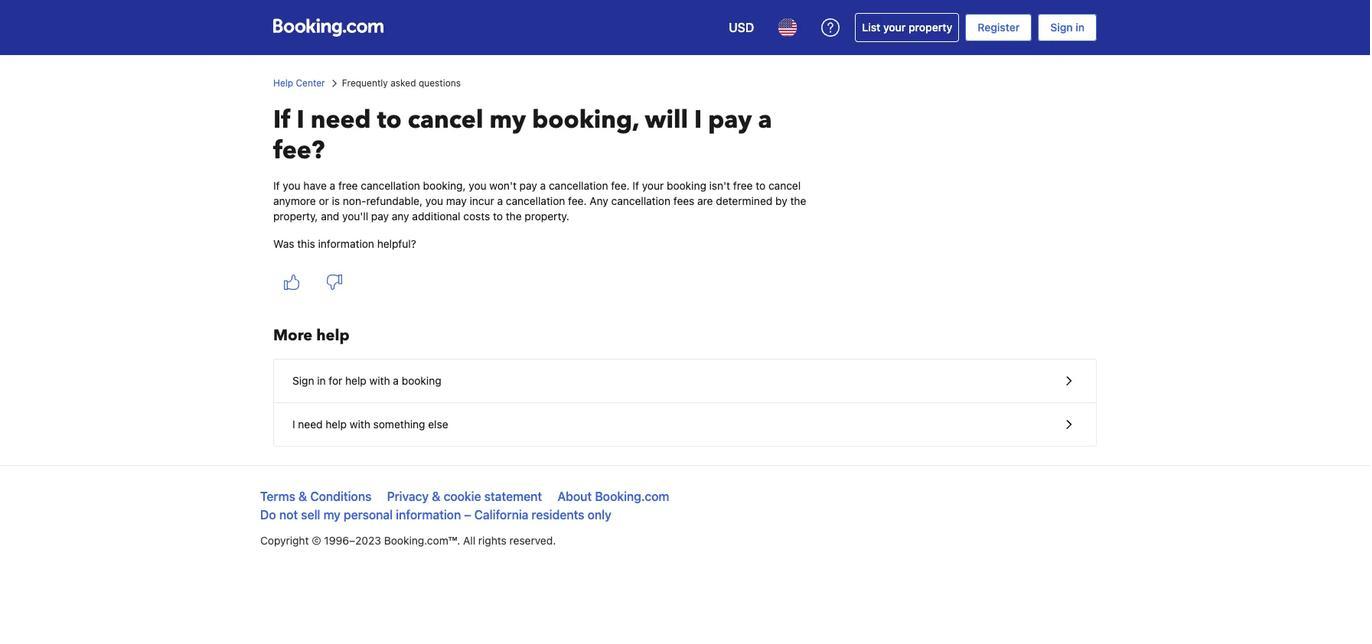 Task type: describe. For each thing, give the bounding box(es) containing it.
questions
[[419, 77, 461, 89]]

all
[[463, 534, 476, 547]]

pay for i
[[708, 103, 752, 137]]

list
[[862, 21, 881, 34]]

booking.com™.
[[384, 534, 460, 547]]

do not sell my personal information – california residents only link
[[260, 508, 612, 522]]

pay for won't
[[520, 179, 537, 192]]

cancellation right any
[[611, 194, 671, 207]]

usd
[[729, 21, 754, 34]]

something
[[373, 418, 425, 431]]

0 vertical spatial help
[[316, 325, 350, 346]]

more
[[273, 325, 313, 346]]

my for cancel
[[489, 103, 526, 137]]

and
[[321, 210, 339, 223]]

1 horizontal spatial i
[[297, 103, 305, 137]]

copyright
[[260, 534, 309, 547]]

copyright © 1996–2023 booking.com™. all rights reserved.
[[260, 534, 556, 547]]

terms & conditions link
[[260, 490, 372, 504]]

privacy & cookie statement
[[387, 490, 542, 504]]

any
[[392, 210, 409, 223]]

else
[[428, 418, 448, 431]]

0 vertical spatial your
[[883, 21, 906, 34]]

helpful?
[[377, 237, 416, 250]]

frequently asked questions
[[342, 77, 461, 89]]

privacy
[[387, 490, 429, 504]]

1 vertical spatial with
[[350, 418, 370, 431]]

booking inside button
[[402, 374, 441, 387]]

may
[[446, 194, 467, 207]]

to inside if i need to cancel my booking, will i pay a fee?
[[377, 103, 402, 137]]

2 horizontal spatial i
[[694, 103, 702, 137]]

register
[[978, 21, 1020, 34]]

any
[[590, 194, 608, 207]]

if i need to cancel my booking, will i pay a fee?
[[273, 103, 772, 168]]

additional
[[412, 210, 461, 223]]

anymore
[[273, 194, 316, 207]]

©
[[312, 534, 321, 547]]

cookie
[[444, 490, 481, 504]]

conditions
[[310, 490, 372, 504]]

2 horizontal spatial you
[[469, 179, 487, 192]]

2 horizontal spatial to
[[756, 179, 766, 192]]

if for if you have a free cancellation booking, you won't pay a cancellation fee. if your booking isn't free to cancel anymore or is non-refundable, you may incur a cancellation fee. any cancellation fees are determined by the property, and you'll pay any additional costs to the property.
[[273, 179, 280, 192]]

was this information helpful?
[[273, 237, 416, 250]]

1996–2023
[[324, 534, 381, 547]]

won't
[[489, 179, 517, 192]]

center
[[296, 77, 325, 89]]

cancellation up any
[[549, 179, 608, 192]]

cancel inside if i need to cancel my booking, will i pay a fee?
[[408, 103, 483, 137]]

information inside about booking.com do not sell my personal information – california residents only
[[396, 508, 461, 522]]

incur
[[470, 194, 494, 207]]

about
[[558, 490, 592, 504]]

rights
[[478, 534, 507, 547]]

not
[[279, 508, 298, 522]]

help
[[273, 77, 293, 89]]

have
[[303, 179, 327, 192]]

in for sign in for help with a booking
[[317, 374, 326, 387]]

my for sell
[[323, 508, 341, 522]]

i need help with something else
[[292, 418, 448, 431]]

fees
[[674, 194, 695, 207]]

do
[[260, 508, 276, 522]]

1 horizontal spatial you
[[425, 194, 443, 207]]

is
[[332, 194, 340, 207]]

statement
[[484, 490, 542, 504]]

–
[[464, 508, 471, 522]]

list your property link
[[855, 13, 959, 42]]

about booking.com link
[[558, 490, 669, 504]]

1 free from the left
[[338, 179, 358, 192]]

property.
[[525, 210, 569, 223]]

help center
[[273, 77, 325, 89]]

1 vertical spatial the
[[506, 210, 522, 223]]

& for terms
[[299, 490, 307, 504]]

you'll
[[342, 210, 368, 223]]

reserved.
[[510, 534, 556, 547]]

california
[[474, 508, 529, 522]]

2 vertical spatial help
[[326, 418, 347, 431]]

property
[[909, 21, 953, 34]]

about booking.com do not sell my personal information – california residents only
[[260, 490, 669, 522]]

sell
[[301, 508, 320, 522]]

only
[[588, 508, 612, 522]]



Task type: locate. For each thing, give the bounding box(es) containing it.
fee?
[[273, 134, 325, 168]]

a
[[758, 103, 772, 137], [330, 179, 335, 192], [540, 179, 546, 192], [497, 194, 503, 207], [393, 374, 399, 387]]

you
[[283, 179, 301, 192], [469, 179, 487, 192], [425, 194, 443, 207]]

to down frequently asked questions
[[377, 103, 402, 137]]

0 vertical spatial pay
[[708, 103, 752, 137]]

1 horizontal spatial free
[[733, 179, 753, 192]]

with left something in the left of the page
[[350, 418, 370, 431]]

1 vertical spatial fee.
[[568, 194, 587, 207]]

this
[[297, 237, 315, 250]]

to
[[377, 103, 402, 137], [756, 179, 766, 192], [493, 210, 503, 223]]

residents
[[532, 508, 585, 522]]

& up do not sell my personal information – california residents only link
[[432, 490, 441, 504]]

0 vertical spatial with
[[369, 374, 390, 387]]

1 vertical spatial need
[[298, 418, 323, 431]]

1 & from the left
[[299, 490, 307, 504]]

1 horizontal spatial the
[[790, 194, 806, 207]]

your
[[883, 21, 906, 34], [642, 179, 664, 192]]

1 horizontal spatial in
[[1076, 21, 1085, 34]]

booking, inside if you have a free cancellation booking, you won't pay a cancellation fee. if your booking isn't free to cancel anymore or is non-refundable, you may incur a cancellation fee. any cancellation fees are determined by the property, and you'll pay any additional costs to the property.
[[423, 179, 466, 192]]

0 vertical spatial in
[[1076, 21, 1085, 34]]

i need help with something else button
[[274, 403, 1096, 446]]

booking inside if you have a free cancellation booking, you won't pay a cancellation fee. if your booking isn't free to cancel anymore or is non-refundable, you may incur a cancellation fee. any cancellation fees are determined by the property, and you'll pay any additional costs to the property.
[[667, 179, 706, 192]]

0 horizontal spatial free
[[338, 179, 358, 192]]

0 horizontal spatial my
[[323, 508, 341, 522]]

your inside if you have a free cancellation booking, you won't pay a cancellation fee. if your booking isn't free to cancel anymore or is non-refundable, you may incur a cancellation fee. any cancellation fees are determined by the property, and you'll pay any additional costs to the property.
[[642, 179, 664, 192]]

i down help center button on the top of the page
[[297, 103, 305, 137]]

1 horizontal spatial booking,
[[532, 103, 639, 137]]

in inside sign in for help with a booking link
[[317, 374, 326, 387]]

1 horizontal spatial fee.
[[611, 179, 630, 192]]

pay left any
[[371, 210, 389, 223]]

costs
[[463, 210, 490, 223]]

0 horizontal spatial &
[[299, 490, 307, 504]]

need down frequently
[[311, 103, 371, 137]]

1 horizontal spatial booking
[[667, 179, 706, 192]]

0 vertical spatial booking
[[667, 179, 706, 192]]

sign in
[[1051, 21, 1085, 34]]

0 horizontal spatial booking
[[402, 374, 441, 387]]

your right list
[[883, 21, 906, 34]]

my down "conditions"
[[323, 508, 341, 522]]

you up anymore
[[283, 179, 301, 192]]

or
[[319, 194, 329, 207]]

1 vertical spatial information
[[396, 508, 461, 522]]

sign for sign in
[[1051, 21, 1073, 34]]

my
[[489, 103, 526, 137], [323, 508, 341, 522]]

sign left for
[[292, 374, 314, 387]]

booking
[[667, 179, 706, 192], [402, 374, 441, 387]]

0 vertical spatial cancel
[[408, 103, 483, 137]]

cancel down questions
[[408, 103, 483, 137]]

0 horizontal spatial your
[[642, 179, 664, 192]]

& up sell
[[299, 490, 307, 504]]

1 horizontal spatial information
[[396, 508, 461, 522]]

help down for
[[326, 418, 347, 431]]

the
[[790, 194, 806, 207], [506, 210, 522, 223]]

2 vertical spatial pay
[[371, 210, 389, 223]]

asked
[[391, 77, 416, 89]]

1 horizontal spatial &
[[432, 490, 441, 504]]

sign inside button
[[292, 374, 314, 387]]

to right costs
[[493, 210, 503, 223]]

0 vertical spatial information
[[318, 237, 374, 250]]

0 horizontal spatial to
[[377, 103, 402, 137]]

booking, for you
[[423, 179, 466, 192]]

sign in for help with a booking button
[[274, 360, 1096, 403]]

the right by
[[790, 194, 806, 207]]

you up the "additional"
[[425, 194, 443, 207]]

refundable,
[[366, 194, 423, 207]]

0 vertical spatial fee.
[[611, 179, 630, 192]]

my inside about booking.com do not sell my personal information – california residents only
[[323, 508, 341, 522]]

1 horizontal spatial sign
[[1051, 21, 1073, 34]]

terms
[[260, 490, 295, 504]]

1 vertical spatial pay
[[520, 179, 537, 192]]

1 vertical spatial sign
[[292, 374, 314, 387]]

1 vertical spatial to
[[756, 179, 766, 192]]

0 horizontal spatial sign
[[292, 374, 314, 387]]

are
[[697, 194, 713, 207]]

cancel inside if you have a free cancellation booking, you won't pay a cancellation fee. if your booking isn't free to cancel anymore or is non-refundable, you may incur a cancellation fee. any cancellation fees are determined by the property, and you'll pay any additional costs to the property.
[[769, 179, 801, 192]]

0 vertical spatial sign
[[1051, 21, 1073, 34]]

information up booking.com™.
[[396, 508, 461, 522]]

sign right register at the right top of page
[[1051, 21, 1073, 34]]

pay right won't
[[520, 179, 537, 192]]

booking up else
[[402, 374, 441, 387]]

0 horizontal spatial in
[[317, 374, 326, 387]]

booking, inside if i need to cancel my booking, will i pay a fee?
[[532, 103, 639, 137]]

1 vertical spatial cancel
[[769, 179, 801, 192]]

booking, for will
[[532, 103, 639, 137]]

more help
[[273, 325, 350, 346]]

help
[[316, 325, 350, 346], [345, 374, 367, 387], [326, 418, 347, 431]]

1 horizontal spatial to
[[493, 210, 503, 223]]

0 horizontal spatial fee.
[[568, 194, 587, 207]]

1 horizontal spatial pay
[[520, 179, 537, 192]]

terms & conditions
[[260, 490, 372, 504]]

1 horizontal spatial my
[[489, 103, 526, 137]]

register link
[[966, 14, 1032, 41]]

sign
[[1051, 21, 1073, 34], [292, 374, 314, 387]]

0 vertical spatial booking,
[[532, 103, 639, 137]]

0 vertical spatial my
[[489, 103, 526, 137]]

sign for sign in for help with a booking
[[292, 374, 314, 387]]

property,
[[273, 210, 318, 223]]

pay right will
[[708, 103, 752, 137]]

0 horizontal spatial the
[[506, 210, 522, 223]]

0 horizontal spatial you
[[283, 179, 301, 192]]

privacy & cookie statement link
[[387, 490, 542, 504]]

1 vertical spatial help
[[345, 374, 367, 387]]

0 horizontal spatial booking,
[[423, 179, 466, 192]]

if inside if i need to cancel my booking, will i pay a fee?
[[273, 103, 291, 137]]

was
[[273, 237, 294, 250]]

my up won't
[[489, 103, 526, 137]]

0 horizontal spatial information
[[318, 237, 374, 250]]

information down you'll
[[318, 237, 374, 250]]

0 horizontal spatial i
[[292, 418, 295, 431]]

cancel up by
[[769, 179, 801, 192]]

2 vertical spatial to
[[493, 210, 503, 223]]

0 vertical spatial to
[[377, 103, 402, 137]]

cancellation up property.
[[506, 194, 565, 207]]

frequently
[[342, 77, 388, 89]]

cancellation
[[361, 179, 420, 192], [549, 179, 608, 192], [506, 194, 565, 207], [611, 194, 671, 207]]

help right for
[[345, 374, 367, 387]]

1 horizontal spatial cancel
[[769, 179, 801, 192]]

0 horizontal spatial pay
[[371, 210, 389, 223]]

0 horizontal spatial cancel
[[408, 103, 483, 137]]

free
[[338, 179, 358, 192], [733, 179, 753, 192]]

by
[[776, 194, 787, 207]]

a inside if i need to cancel my booking, will i pay a fee?
[[758, 103, 772, 137]]

booking.com online hotel reservations image
[[273, 18, 384, 37]]

0 vertical spatial the
[[790, 194, 806, 207]]

for
[[329, 374, 342, 387]]

i up terms
[[292, 418, 295, 431]]

pay
[[708, 103, 752, 137], [520, 179, 537, 192], [371, 210, 389, 223]]

sign in for help with a booking link
[[274, 360, 1096, 403]]

determined
[[716, 194, 773, 207]]

pay inside if i need to cancel my booking, will i pay a fee?
[[708, 103, 752, 137]]

my inside if i need to cancel my booking, will i pay a fee?
[[489, 103, 526, 137]]

list your property
[[862, 21, 953, 34]]

in inside the sign in link
[[1076, 21, 1085, 34]]

if for if i need to cancel my booking, will i pay a fee?
[[273, 103, 291, 137]]

if
[[273, 103, 291, 137], [273, 179, 280, 192], [633, 179, 639, 192]]

2 free from the left
[[733, 179, 753, 192]]

fee.
[[611, 179, 630, 192], [568, 194, 587, 207]]

personal
[[344, 508, 393, 522]]

will
[[645, 103, 688, 137]]

i right will
[[694, 103, 702, 137]]

booking up fees
[[667, 179, 706, 192]]

booking.com
[[595, 490, 669, 504]]

to up "determined" in the right top of the page
[[756, 179, 766, 192]]

cancel
[[408, 103, 483, 137], [769, 179, 801, 192]]

sign in for help with a booking
[[292, 374, 441, 387]]

the down won't
[[506, 210, 522, 223]]

& for privacy
[[432, 490, 441, 504]]

with
[[369, 374, 390, 387], [350, 418, 370, 431]]

1 horizontal spatial your
[[883, 21, 906, 34]]

1 vertical spatial booking
[[402, 374, 441, 387]]

i
[[297, 103, 305, 137], [694, 103, 702, 137], [292, 418, 295, 431]]

help right more
[[316, 325, 350, 346]]

a inside button
[[393, 374, 399, 387]]

if you have a free cancellation booking, you won't pay a cancellation fee. if your booking isn't free to cancel anymore or is non-refundable, you may incur a cancellation fee. any cancellation fees are determined by the property, and you'll pay any additional costs to the property.
[[273, 179, 806, 223]]

usd button
[[720, 9, 763, 46]]

need inside button
[[298, 418, 323, 431]]

in for sign in
[[1076, 21, 1085, 34]]

&
[[299, 490, 307, 504], [432, 490, 441, 504]]

information
[[318, 237, 374, 250], [396, 508, 461, 522]]

your down will
[[642, 179, 664, 192]]

2 & from the left
[[432, 490, 441, 504]]

2 horizontal spatial pay
[[708, 103, 752, 137]]

free up non- on the left
[[338, 179, 358, 192]]

1 vertical spatial my
[[323, 508, 341, 522]]

free up "determined" in the right top of the page
[[733, 179, 753, 192]]

1 vertical spatial in
[[317, 374, 326, 387]]

non-
[[343, 194, 366, 207]]

with right for
[[369, 374, 390, 387]]

isn't
[[709, 179, 730, 192]]

1 vertical spatial your
[[642, 179, 664, 192]]

0 vertical spatial need
[[311, 103, 371, 137]]

i inside button
[[292, 418, 295, 431]]

booking,
[[532, 103, 639, 137], [423, 179, 466, 192]]

help center button
[[273, 77, 325, 90]]

sign in link
[[1038, 14, 1097, 41]]

1 vertical spatial booking,
[[423, 179, 466, 192]]

you up incur
[[469, 179, 487, 192]]

need down the sign in for help with a booking
[[298, 418, 323, 431]]

need inside if i need to cancel my booking, will i pay a fee?
[[311, 103, 371, 137]]

cancellation up refundable,
[[361, 179, 420, 192]]



Task type: vqa. For each thing, say whether or not it's contained in the screenshot.
"Cleaning"
no



